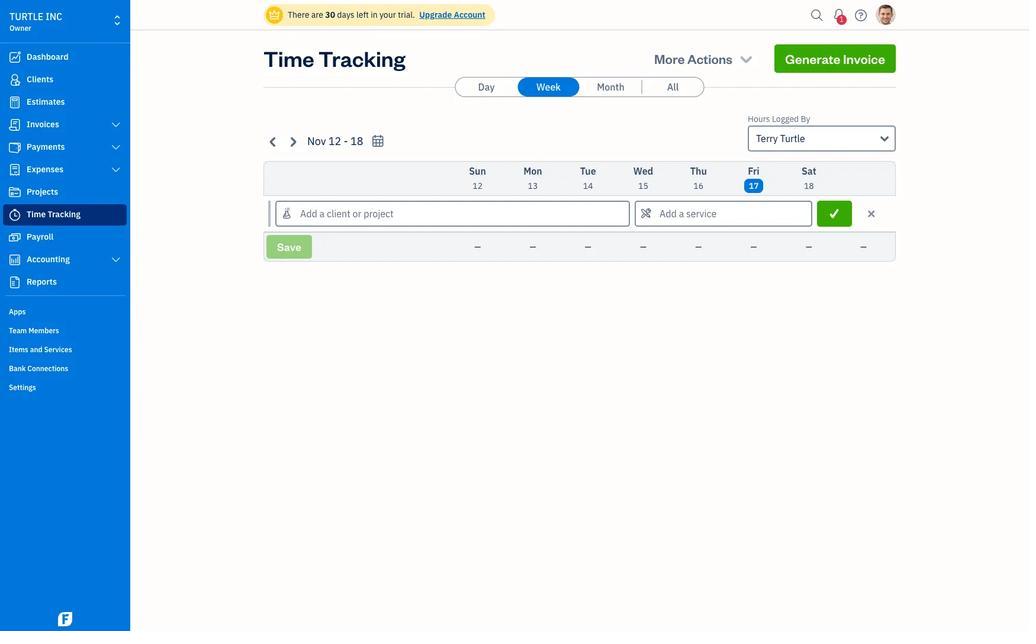 Task type: describe. For each thing, give the bounding box(es) containing it.
wed 15
[[634, 165, 653, 191]]

main element
[[0, 0, 160, 631]]

bank
[[9, 364, 26, 373]]

clients
[[27, 74, 53, 85]]

fri
[[748, 165, 760, 177]]

chevron large down image for expenses
[[110, 165, 121, 175]]

generate invoice button
[[775, 44, 896, 73]]

day
[[478, 81, 495, 93]]

actions
[[687, 50, 733, 67]]

nov 12 - 18
[[307, 134, 363, 148]]

accounting link
[[3, 249, 127, 271]]

crown image
[[268, 9, 281, 21]]

Add a client or project text field
[[277, 202, 629, 226]]

bank connections
[[9, 364, 68, 373]]

logged
[[772, 114, 799, 124]]

previous week image
[[266, 135, 280, 148]]

report image
[[8, 277, 22, 288]]

2 — from the left
[[530, 242, 536, 252]]

30
[[325, 9, 335, 20]]

sat 18
[[802, 165, 816, 191]]

17
[[749, 181, 759, 191]]

time inside main element
[[27, 209, 46, 220]]

in
[[371, 9, 378, 20]]

day link
[[456, 78, 517, 97]]

items and services
[[9, 345, 72, 354]]

1 horizontal spatial time
[[264, 44, 314, 72]]

cancel image
[[866, 207, 877, 221]]

and
[[30, 345, 42, 354]]

sat
[[802, 165, 816, 177]]

all link
[[642, 78, 704, 97]]

invoices
[[27, 119, 59, 130]]

time tracking link
[[3, 204, 127, 226]]

time tracking inside main element
[[27, 209, 81, 220]]

nov
[[307, 134, 326, 148]]

invoice image
[[8, 119, 22, 131]]

next week image
[[286, 135, 300, 148]]

projects link
[[3, 182, 127, 203]]

connections
[[27, 364, 68, 373]]

upgrade account link
[[417, 9, 485, 20]]

turtle
[[780, 133, 805, 144]]

items and services link
[[3, 340, 127, 358]]

8 — from the left
[[860, 242, 867, 252]]

hours logged by
[[748, 114, 810, 124]]

team
[[9, 326, 27, 335]]

owner
[[9, 24, 31, 33]]

expenses
[[27, 164, 64, 175]]

team members link
[[3, 322, 127, 339]]

15
[[638, 181, 648, 191]]

chevron large down image for accounting
[[110, 255, 121, 265]]

dashboard image
[[8, 52, 22, 63]]

save row image
[[828, 208, 841, 220]]

week
[[536, 81, 561, 93]]

terry turtle
[[756, 133, 805, 144]]

bank connections link
[[3, 359, 127, 377]]

expense image
[[8, 164, 22, 176]]

turtle inc owner
[[9, 11, 62, 33]]

turtle
[[9, 11, 43, 23]]

there
[[288, 9, 309, 20]]

estimates
[[27, 97, 65, 107]]

all
[[667, 81, 679, 93]]

more actions button
[[644, 44, 765, 73]]

1 button
[[830, 3, 849, 27]]

there are 30 days left in your trial. upgrade account
[[288, 9, 485, 20]]

search image
[[808, 6, 827, 24]]

13
[[528, 181, 538, 191]]

apps link
[[3, 303, 127, 320]]

-
[[344, 134, 348, 148]]

payment image
[[8, 142, 22, 153]]

payments
[[27, 142, 65, 152]]

services
[[44, 345, 72, 354]]



Task type: vqa. For each thing, say whether or not it's contained in the screenshot.
the See
no



Task type: locate. For each thing, give the bounding box(es) containing it.
days
[[337, 9, 354, 20]]

2 chevron large down image from the top
[[110, 165, 121, 175]]

7 — from the left
[[806, 242, 812, 252]]

freshbooks image
[[56, 612, 75, 627]]

time
[[264, 44, 314, 72], [27, 209, 46, 220]]

by
[[801, 114, 810, 124]]

team members
[[9, 326, 59, 335]]

sun
[[469, 165, 486, 177]]

projects
[[27, 187, 58, 197]]

4 — from the left
[[640, 242, 647, 252]]

1 vertical spatial time tracking
[[27, 209, 81, 220]]

payroll
[[27, 232, 53, 242]]

wed
[[634, 165, 653, 177]]

18
[[351, 134, 363, 148], [804, 181, 814, 191]]

clients link
[[3, 69, 127, 91]]

chevron large down image inside invoices link
[[110, 120, 121, 130]]

expenses link
[[3, 159, 127, 181]]

Add a service text field
[[636, 202, 811, 226]]

settings link
[[3, 378, 127, 396]]

14
[[583, 181, 593, 191]]

time down the there
[[264, 44, 314, 72]]

0 horizontal spatial 18
[[351, 134, 363, 148]]

terry turtle button
[[748, 126, 896, 152]]

tracking
[[319, 44, 405, 72], [48, 209, 81, 220]]

12 left -
[[329, 134, 341, 148]]

fri 17
[[748, 165, 760, 191]]

members
[[28, 326, 59, 335]]

sun 12
[[469, 165, 486, 191]]

1 — from the left
[[474, 242, 481, 252]]

12 for nov
[[329, 134, 341, 148]]

0 horizontal spatial 12
[[329, 134, 341, 148]]

accounting
[[27, 254, 70, 265]]

chevron large down image for payments
[[110, 143, 121, 152]]

12 inside sun 12
[[473, 181, 483, 191]]

month link
[[580, 78, 642, 97]]

chevrondown image
[[738, 50, 754, 67]]

generate invoice
[[785, 50, 885, 67]]

timer image
[[8, 209, 22, 221]]

inc
[[46, 11, 62, 23]]

money image
[[8, 232, 22, 243]]

tue 14
[[580, 165, 596, 191]]

trial.
[[398, 9, 415, 20]]

estimate image
[[8, 97, 22, 108]]

more actions
[[654, 50, 733, 67]]

time tracking
[[264, 44, 405, 72], [27, 209, 81, 220]]

0 vertical spatial chevron large down image
[[110, 143, 121, 152]]

tue
[[580, 165, 596, 177]]

1 vertical spatial tracking
[[48, 209, 81, 220]]

12 for sun
[[473, 181, 483, 191]]

5 — from the left
[[695, 242, 702, 252]]

client image
[[8, 74, 22, 86]]

chevron large down image down the payroll "link"
[[110, 255, 121, 265]]

tracking down left
[[319, 44, 405, 72]]

1 horizontal spatial tracking
[[319, 44, 405, 72]]

project image
[[8, 187, 22, 198]]

0 vertical spatial chevron large down image
[[110, 120, 121, 130]]

upgrade
[[419, 9, 452, 20]]

time tracking down projects link
[[27, 209, 81, 220]]

are
[[311, 9, 323, 20]]

1
[[840, 15, 844, 24]]

payroll link
[[3, 227, 127, 248]]

account
[[454, 9, 485, 20]]

chevron large down image inside expenses link
[[110, 165, 121, 175]]

tracking down projects link
[[48, 209, 81, 220]]

0 horizontal spatial time
[[27, 209, 46, 220]]

chevron large down image up expenses link
[[110, 143, 121, 152]]

tracking inside main element
[[48, 209, 81, 220]]

week link
[[518, 78, 579, 97]]

chevron large down image for invoices
[[110, 120, 121, 130]]

12 down sun
[[473, 181, 483, 191]]

18 right -
[[351, 134, 363, 148]]

chevron large down image
[[110, 120, 121, 130], [110, 165, 121, 175]]

mon 13
[[524, 165, 542, 191]]

choose a date image
[[371, 134, 385, 148]]

1 chevron large down image from the top
[[110, 143, 121, 152]]

mon
[[524, 165, 542, 177]]

go to help image
[[852, 6, 870, 24]]

reports
[[27, 277, 57, 287]]

chevron large down image up payments link
[[110, 120, 121, 130]]

apps
[[9, 307, 26, 316]]

invoices link
[[3, 114, 127, 136]]

hours
[[748, 114, 770, 124]]

0 vertical spatial 12
[[329, 134, 341, 148]]

chevron large down image
[[110, 143, 121, 152], [110, 255, 121, 265]]

6 — from the left
[[751, 242, 757, 252]]

estimates link
[[3, 92, 127, 113]]

your
[[380, 9, 396, 20]]

—
[[474, 242, 481, 252], [530, 242, 536, 252], [585, 242, 591, 252], [640, 242, 647, 252], [695, 242, 702, 252], [751, 242, 757, 252], [806, 242, 812, 252], [860, 242, 867, 252]]

1 horizontal spatial 12
[[473, 181, 483, 191]]

items
[[9, 345, 28, 354]]

1 vertical spatial chevron large down image
[[110, 165, 121, 175]]

time right timer image at the top of the page
[[27, 209, 46, 220]]

18 inside the sat 18
[[804, 181, 814, 191]]

chevron large down image up projects link
[[110, 165, 121, 175]]

settings
[[9, 383, 36, 392]]

dashboard link
[[3, 47, 127, 68]]

0 vertical spatial 18
[[351, 134, 363, 148]]

12
[[329, 134, 341, 148], [473, 181, 483, 191]]

time tracking down '30'
[[264, 44, 405, 72]]

18 down sat on the top of page
[[804, 181, 814, 191]]

0 vertical spatial time tracking
[[264, 44, 405, 72]]

chevron large down image inside accounting link
[[110, 255, 121, 265]]

more
[[654, 50, 685, 67]]

3 — from the left
[[585, 242, 591, 252]]

0 horizontal spatial time tracking
[[27, 209, 81, 220]]

0 vertical spatial tracking
[[319, 44, 405, 72]]

1 horizontal spatial time tracking
[[264, 44, 405, 72]]

left
[[356, 9, 369, 20]]

0 vertical spatial time
[[264, 44, 314, 72]]

0 horizontal spatial tracking
[[48, 209, 81, 220]]

chart image
[[8, 254, 22, 266]]

generate
[[785, 50, 841, 67]]

terry
[[756, 133, 778, 144]]

thu 16
[[690, 165, 707, 191]]

1 vertical spatial time
[[27, 209, 46, 220]]

invoice
[[843, 50, 885, 67]]

1 vertical spatial 12
[[473, 181, 483, 191]]

payments link
[[3, 137, 127, 158]]

1 vertical spatial 18
[[804, 181, 814, 191]]

1 horizontal spatial 18
[[804, 181, 814, 191]]

thu
[[690, 165, 707, 177]]

dashboard
[[27, 52, 68, 62]]

month
[[597, 81, 625, 93]]

16
[[694, 181, 704, 191]]

chevron large down image inside payments link
[[110, 143, 121, 152]]

reports link
[[3, 272, 127, 293]]

1 vertical spatial chevron large down image
[[110, 255, 121, 265]]

2 chevron large down image from the top
[[110, 255, 121, 265]]

1 chevron large down image from the top
[[110, 120, 121, 130]]



